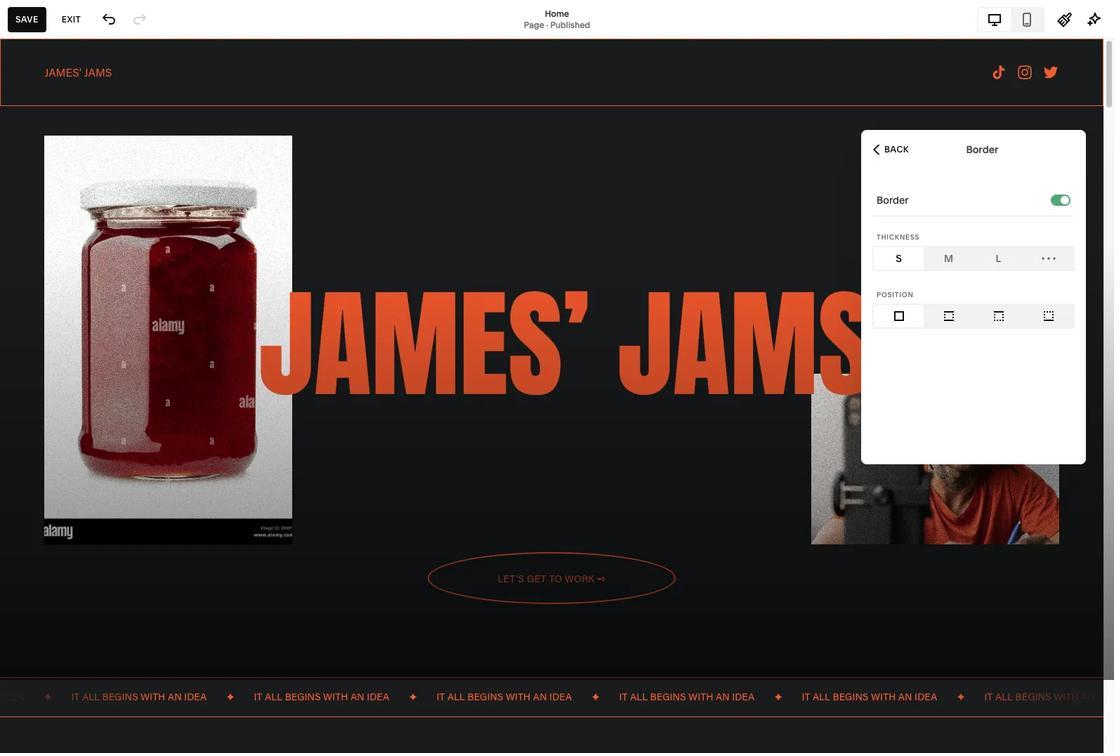 Task type: locate. For each thing, give the bounding box(es) containing it.
asset library
[[23, 536, 94, 550]]

0 horizontal spatial border
[[877, 194, 909, 207]]

1 vertical spatial tab list
[[874, 247, 1074, 270]]

contacts
[[23, 163, 72, 177]]

m button
[[924, 247, 974, 270]]

1 horizontal spatial border
[[966, 143, 999, 156]]

james peterson
[[56, 632, 120, 643]]

0 vertical spatial border
[[966, 143, 999, 156]]

1 vertical spatial border
[[877, 194, 909, 207]]

tab list
[[979, 8, 1043, 31], [874, 247, 1074, 270], [874, 305, 1074, 327]]

border
[[966, 143, 999, 156], [877, 194, 909, 207]]

james
[[56, 632, 82, 643]]

·
[[546, 19, 548, 30]]

peterson
[[84, 632, 120, 643]]

2 icon image from the left
[[941, 308, 957, 324]]

position
[[877, 291, 914, 299]]

marketing link
[[23, 137, 156, 154]]

james peterson button
[[21, 630, 156, 657]]

4 icon image from the left
[[1041, 308, 1056, 324]]

scheduling link
[[23, 213, 156, 230]]

Border checkbox
[[1061, 196, 1069, 204]]

s button
[[874, 247, 924, 270]]

home
[[545, 8, 569, 19]]

scheduling
[[23, 214, 84, 228]]

home page · published
[[524, 8, 590, 30]]

analytics
[[23, 188, 73, 202]]

0 vertical spatial tab list
[[979, 8, 1043, 31]]

m
[[944, 252, 953, 265]]

icon image
[[891, 308, 907, 324], [941, 308, 957, 324], [991, 308, 1006, 324], [1041, 308, 1056, 324]]

tab list containing s
[[874, 247, 1074, 270]]

library
[[56, 536, 94, 550]]

1 icon image from the left
[[891, 308, 907, 324]]

save button
[[8, 7, 46, 32]]

contacts link
[[23, 162, 156, 179]]



Task type: describe. For each thing, give the bounding box(es) containing it.
2 vertical spatial tab list
[[874, 305, 1074, 327]]

asset library link
[[23, 535, 156, 552]]

l button
[[974, 247, 1024, 270]]

thickness
[[877, 233, 920, 241]]

asset
[[23, 536, 54, 550]]

3 icon image from the left
[[991, 308, 1006, 324]]

website
[[23, 87, 67, 101]]

published
[[550, 19, 590, 30]]

exit
[[62, 14, 81, 24]]

page
[[524, 19, 544, 30]]

exit button
[[54, 7, 89, 32]]

website link
[[23, 86, 156, 103]]

l
[[996, 252, 1001, 265]]

marketing
[[23, 138, 78, 152]]

back
[[885, 144, 909, 154]]

analytics link
[[23, 188, 156, 204]]

save
[[15, 14, 38, 24]]

back button
[[869, 134, 913, 165]]

s
[[896, 252, 902, 265]]



Task type: vqa. For each thing, say whether or not it's contained in the screenshot.
Published
yes



